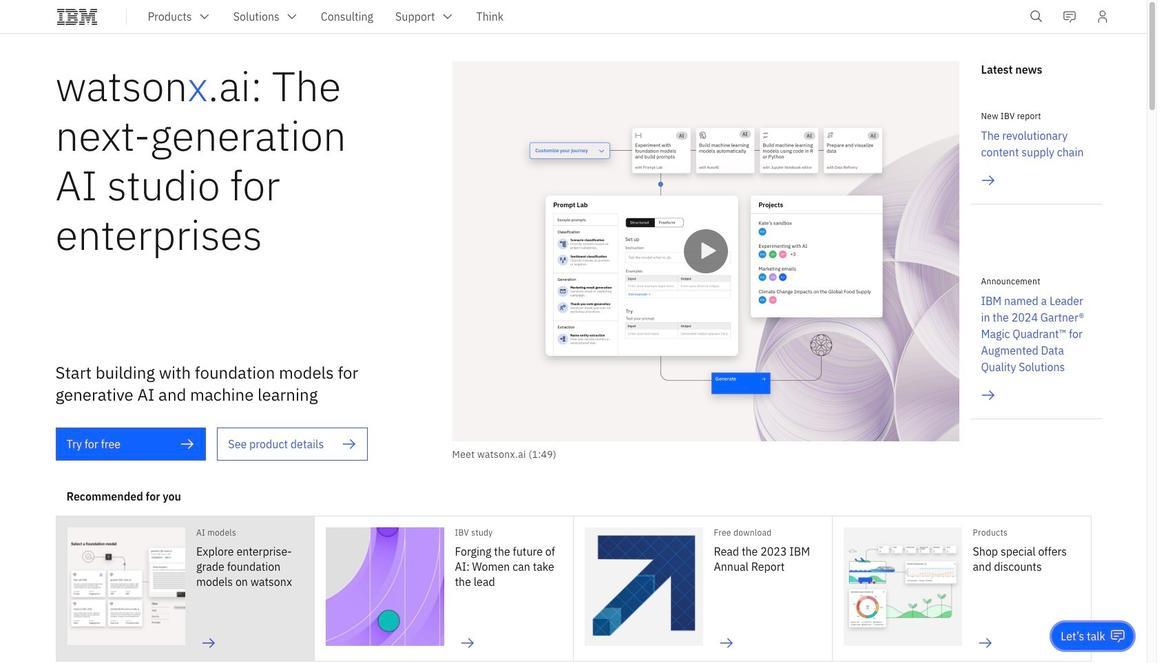 Task type: locate. For each thing, give the bounding box(es) containing it.
let's talk element
[[1062, 629, 1106, 644]]



